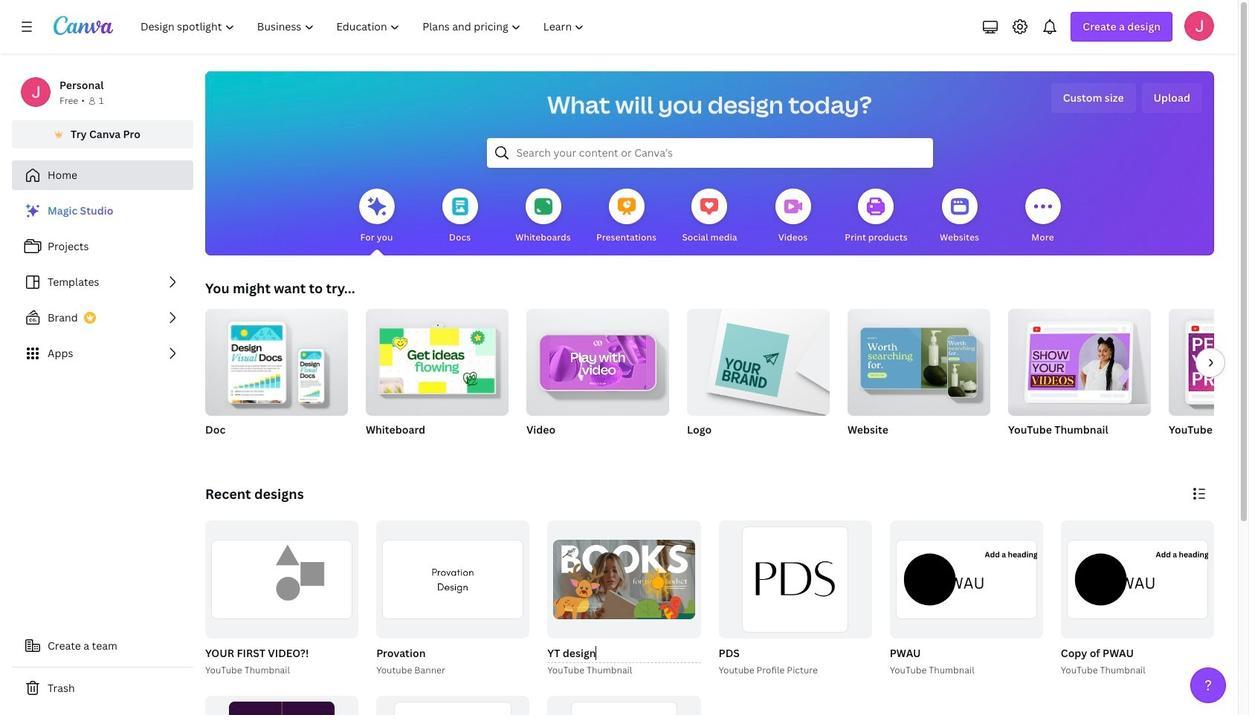 Task type: locate. For each thing, give the bounding box(es) containing it.
None search field
[[487, 138, 933, 168]]

group
[[526, 303, 669, 457], [526, 303, 669, 416], [687, 303, 830, 457], [687, 303, 830, 416], [848, 303, 990, 457], [848, 303, 990, 416], [1008, 303, 1151, 457], [1008, 303, 1151, 416], [205, 309, 348, 457], [366, 309, 509, 457], [1169, 309, 1249, 457], [1169, 309, 1249, 416], [202, 521, 358, 679], [373, 521, 530, 679], [544, 521, 701, 679], [547, 521, 701, 639], [716, 521, 872, 679], [719, 521, 872, 639], [887, 521, 1043, 679], [890, 521, 1043, 639], [1058, 521, 1214, 679], [1061, 521, 1214, 639], [205, 696, 358, 716], [376, 696, 530, 716], [547, 696, 701, 716]]

list
[[12, 196, 193, 369]]

None field
[[547, 645, 701, 664]]

top level navigation element
[[131, 12, 597, 42]]



Task type: vqa. For each thing, say whether or not it's contained in the screenshot.
Top level navigation ELEMENT
yes



Task type: describe. For each thing, give the bounding box(es) containing it.
james peterson image
[[1184, 11, 1214, 41]]

Search search field
[[516, 139, 903, 167]]



